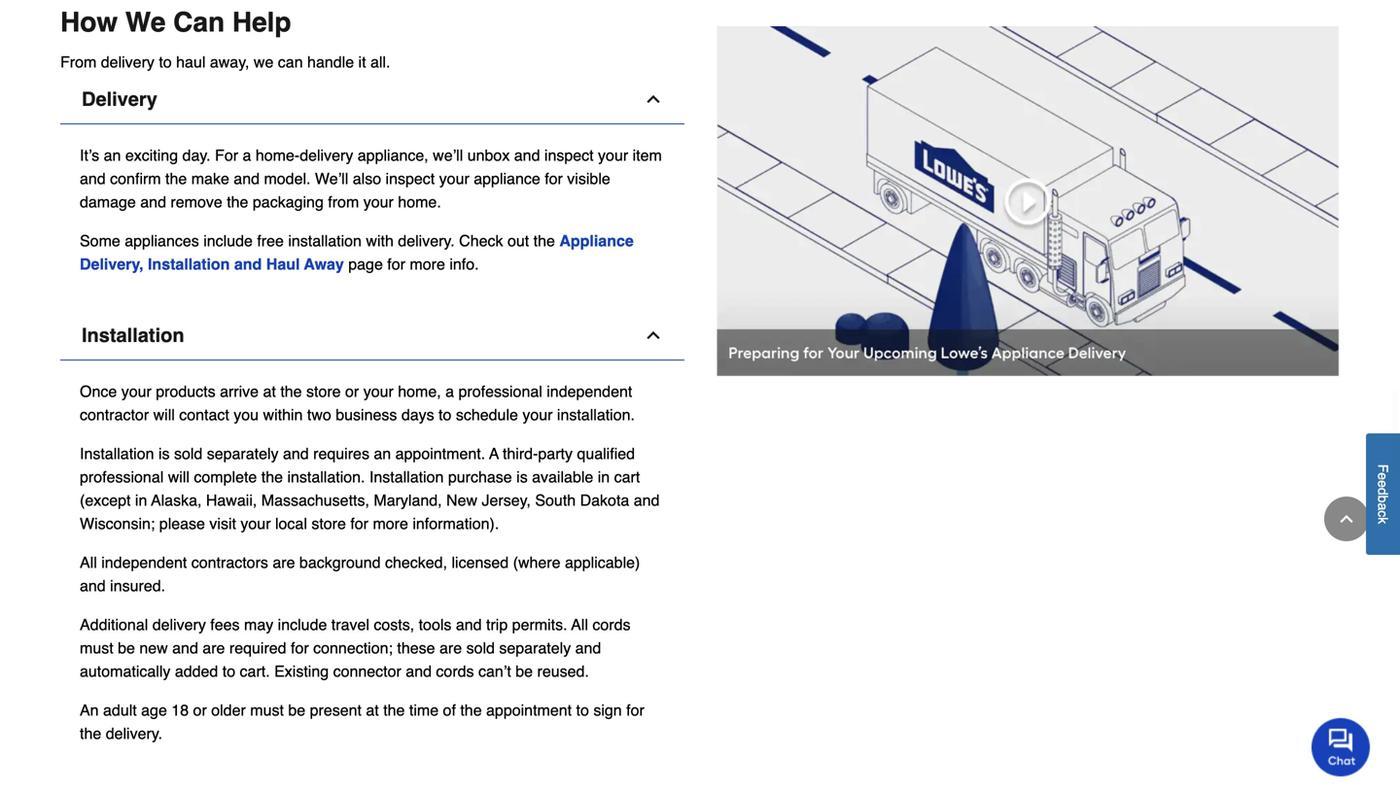 Task type: vqa. For each thing, say whether or not it's contained in the screenshot.
warning icon
no



Task type: describe. For each thing, give the bounding box(es) containing it.
arrive
[[220, 383, 259, 401]]

2 horizontal spatial are
[[440, 640, 462, 658]]

the right out
[[534, 232, 555, 250]]

contractor
[[80, 406, 149, 424]]

of
[[443, 702, 456, 720]]

your up third-
[[523, 406, 553, 424]]

information).
[[413, 515, 499, 533]]

and down it's
[[80, 170, 106, 188]]

check
[[459, 232, 503, 250]]

we
[[125, 7, 166, 38]]

installation is sold separately and requires an appointment. a third-party qualified professional will complete the installation. installation purchase is available in cart (except in alaska, hawaii, massachusetts, maryland, new jersey, south dakota and wisconsin; please visit your local store for more information).
[[80, 445, 660, 533]]

(except
[[80, 492, 131, 510]]

tools
[[419, 616, 452, 634]]

and up reused.
[[576, 640, 601, 658]]

for inside it's an exciting day. for a home-delivery appliance, we'll unbox and inspect your item and confirm the make and model. we'll also inspect your appliance for visible damage and remove the packaging from your home.
[[545, 170, 563, 188]]

trip
[[486, 616, 508, 634]]

confirm
[[110, 170, 161, 188]]

background
[[300, 554, 381, 572]]

with
[[366, 232, 394, 250]]

a for d
[[1376, 503, 1392, 511]]

some
[[80, 232, 120, 250]]

two
[[307, 406, 331, 424]]

older
[[211, 702, 246, 720]]

how we can help
[[60, 7, 291, 38]]

damage
[[80, 193, 136, 211]]

checked,
[[385, 554, 447, 572]]

at inside once your products arrive at the store or your home, a professional independent contractor will contact you within two business days to schedule your installation.
[[263, 383, 276, 401]]

the left the "time"
[[383, 702, 405, 720]]

qualified
[[577, 445, 635, 463]]

days
[[402, 406, 434, 424]]

delivery for haul
[[101, 53, 155, 71]]

visit
[[210, 515, 236, 533]]

appointment.
[[396, 445, 486, 463]]

also
[[353, 170, 381, 188]]

store inside once your products arrive at the store or your home, a professional independent contractor will contact you within two business days to schedule your installation.
[[306, 383, 341, 401]]

available
[[532, 469, 594, 487]]

massachusetts,
[[261, 492, 370, 510]]

we'll
[[433, 147, 463, 165]]

18
[[171, 702, 189, 720]]

2 horizontal spatial be
[[516, 663, 533, 681]]

products
[[156, 383, 216, 401]]

an adult age 18 or older must be present at the time of the appointment to sign for the delivery.
[[80, 702, 645, 743]]

f
[[1376, 465, 1392, 473]]

a for day.
[[243, 147, 251, 165]]

for
[[215, 147, 238, 165]]

to inside once your products arrive at the store or your home, a professional independent contractor will contact you within two business days to schedule your installation.
[[439, 406, 452, 424]]

third-
[[503, 445, 538, 463]]

connection;
[[313, 640, 393, 658]]

model.
[[264, 170, 311, 188]]

0 vertical spatial inspect
[[545, 147, 594, 165]]

0 vertical spatial include
[[203, 232, 253, 250]]

licensed
[[452, 554, 509, 572]]

d
[[1376, 488, 1392, 496]]

to left haul
[[159, 53, 172, 71]]

costs,
[[374, 616, 415, 634]]

an
[[80, 702, 99, 720]]

installation. inside installation is sold separately and requires an appointment. a third-party qualified professional will complete the installation. installation purchase is available in cart (except in alaska, hawaii, massachusetts, maryland, new jersey, south dakota and wisconsin; please visit your local store for more information).
[[287, 469, 365, 487]]

all independent contractors are background checked, licensed (where applicable) and insured.
[[80, 554, 640, 596]]

are inside the all independent contractors are background checked, licensed (where applicable) and insured.
[[273, 554, 295, 572]]

must inside the an adult age 18 or older must be present at the time of the appointment to sign for the delivery.
[[250, 702, 284, 720]]

independent inside the all independent contractors are background checked, licensed (where applicable) and insured.
[[101, 554, 187, 572]]

and down "confirm"
[[140, 193, 166, 211]]

or inside the an adult age 18 or older must be present at the time of the appointment to sign for the delivery.
[[193, 702, 207, 720]]

0 horizontal spatial cords
[[436, 663, 474, 681]]

or inside once your products arrive at the store or your home, a professional independent contractor will contact you within two business days to schedule your installation.
[[345, 383, 359, 401]]

professional inside installation is sold separately and requires an appointment. a third-party qualified professional will complete the installation. installation purchase is available in cart (except in alaska, hawaii, massachusetts, maryland, new jersey, south dakota and wisconsin; please visit your local store for more information).
[[80, 469, 164, 487]]

we
[[254, 53, 274, 71]]

f e e d b a c k
[[1376, 465, 1392, 524]]

all.
[[371, 53, 390, 71]]

appliance
[[474, 170, 541, 188]]

more inside installation is sold separately and requires an appointment. a third-party qualified professional will complete the installation. installation purchase is available in cart (except in alaska, hawaii, massachusetts, maryland, new jersey, south dakota and wisconsin; please visit your local store for more information).
[[373, 515, 408, 533]]

all inside additional delivery fees may include travel costs, tools and trip permits. all cords must be new and are required for connection; these are sold separately and automatically added to cart. existing connector and cords can't be reused.
[[572, 616, 588, 634]]

for inside additional delivery fees may include travel costs, tools and trip permits. all cords must be new and are required for connection; these are sold separately and automatically added to cart. existing connector and cords can't be reused.
[[291, 640, 309, 658]]

some appliances include free installation with delivery. check out the
[[80, 232, 560, 250]]

b
[[1376, 496, 1392, 503]]

sign
[[594, 702, 622, 720]]

away,
[[210, 53, 249, 71]]

alaska,
[[151, 492, 202, 510]]

dakota
[[580, 492, 630, 510]]

connector
[[333, 663, 402, 681]]

automatically
[[80, 663, 171, 681]]

within
[[263, 406, 303, 424]]

free
[[257, 232, 284, 250]]

chevron up image for delivery
[[644, 90, 663, 109]]

delivery
[[82, 88, 157, 111]]

for down with
[[387, 256, 406, 274]]

the right of
[[460, 702, 482, 720]]

from
[[60, 53, 97, 71]]

installation. inside once your products arrive at the store or your home, a professional independent contractor will contact you within two business days to schedule your installation.
[[557, 406, 635, 424]]

and inside the all independent contractors are background checked, licensed (where applicable) and insured.
[[80, 578, 106, 596]]

delivery inside it's an exciting day. for a home-delivery appliance, we'll unbox and inspect your item and confirm the make and model. we'll also inspect your appliance for visible damage and remove the packaging from your home.
[[300, 147, 353, 165]]

and left trip
[[456, 616, 482, 634]]

appliance delivery, installation and haul away
[[80, 232, 634, 274]]

0 vertical spatial more
[[410, 256, 445, 274]]

the down an
[[80, 725, 101, 743]]

handle
[[307, 53, 354, 71]]

visible
[[567, 170, 611, 188]]

your down we'll at the top
[[439, 170, 470, 188]]

chevron up image inside scroll to top element
[[1338, 510, 1357, 529]]

once your products arrive at the store or your home, a professional independent contractor will contact you within two business days to schedule your installation.
[[80, 383, 635, 424]]

independent inside once your products arrive at the store or your home, a professional independent contractor will contact you within two business days to schedule your installation.
[[547, 383, 633, 401]]

additional
[[80, 616, 148, 634]]

0 vertical spatial in
[[598, 469, 610, 487]]

the inside installation is sold separately and requires an appointment. a third-party qualified professional will complete the installation. installation purchase is available in cart (except in alaska, hawaii, massachusetts, maryland, new jersey, south dakota and wisconsin; please visit your local store for more information).
[[261, 469, 283, 487]]

can
[[278, 53, 303, 71]]

0 horizontal spatial is
[[158, 445, 170, 463]]

away
[[304, 256, 344, 274]]

a inside once your products arrive at the store or your home, a professional independent contractor will contact you within two business days to schedule your installation.
[[446, 383, 454, 401]]

an inside installation is sold separately and requires an appointment. a third-party qualified professional will complete the installation. installation purchase is available in cart (except in alaska, hawaii, massachusetts, maryland, new jersey, south dakota and wisconsin; please visit your local store for more information).
[[374, 445, 391, 463]]

haul
[[176, 53, 206, 71]]

permits.
[[512, 616, 568, 634]]

installation button
[[60, 311, 685, 361]]

a video describing appliance delivery and steps you can take to help ensure a seamless delivery. image
[[716, 26, 1340, 376]]

2 e from the top
[[1376, 480, 1392, 488]]

wisconsin;
[[80, 515, 155, 533]]



Task type: locate. For each thing, give the bounding box(es) containing it.
for inside installation is sold separately and requires an appointment. a third-party qualified professional will complete the installation. installation purchase is available in cart (except in alaska, hawaii, massachusetts, maryland, new jersey, south dakota and wisconsin; please visit your local store for more information).
[[351, 515, 369, 533]]

chevron up image inside installation button
[[644, 326, 663, 346]]

insured.
[[110, 578, 165, 596]]

the inside once your products arrive at the store or your home, a professional independent contractor will contact you within two business days to schedule your installation.
[[280, 383, 302, 401]]

1 horizontal spatial are
[[273, 554, 295, 572]]

0 vertical spatial an
[[104, 147, 121, 165]]

cart
[[614, 469, 640, 487]]

schedule
[[456, 406, 518, 424]]

installation
[[148, 256, 230, 274], [82, 325, 184, 347], [80, 445, 154, 463], [370, 469, 444, 487]]

inspect up home.
[[386, 170, 435, 188]]

1 vertical spatial is
[[517, 469, 528, 487]]

and down within at the bottom left of the page
[[283, 445, 309, 463]]

at inside the an adult age 18 or older must be present at the time of the appointment to sign for the delivery.
[[366, 702, 379, 720]]

and up added
[[172, 640, 198, 658]]

cords up of
[[436, 663, 474, 681]]

more left info.
[[410, 256, 445, 274]]

day.
[[182, 147, 211, 165]]

and up additional
[[80, 578, 106, 596]]

1 horizontal spatial be
[[288, 702, 306, 720]]

1 vertical spatial installation.
[[287, 469, 365, 487]]

chevron up image
[[644, 90, 663, 109], [644, 326, 663, 346], [1338, 510, 1357, 529]]

sold inside installation is sold separately and requires an appointment. a third-party qualified professional will complete the installation. installation purchase is available in cart (except in alaska, hawaii, massachusetts, maryland, new jersey, south dakota and wisconsin; please visit your local store for more information).
[[174, 445, 203, 463]]

for up 'existing' on the bottom of the page
[[291, 640, 309, 658]]

delivery up delivery on the left
[[101, 53, 155, 71]]

1 vertical spatial professional
[[80, 469, 164, 487]]

and
[[514, 147, 540, 165], [80, 170, 106, 188], [234, 170, 260, 188], [140, 193, 166, 211], [234, 256, 262, 274], [283, 445, 309, 463], [634, 492, 660, 510], [80, 578, 106, 596], [456, 616, 482, 634], [172, 640, 198, 658], [576, 640, 601, 658], [406, 663, 432, 681]]

complete
[[194, 469, 257, 487]]

0 vertical spatial all
[[80, 554, 97, 572]]

are down fees
[[203, 640, 225, 658]]

appliance delivery, installation and haul away link
[[80, 232, 634, 274]]

in up wisconsin;
[[135, 492, 147, 510]]

must inside additional delivery fees may include travel costs, tools and trip permits. all cords must be new and are required for connection; these are sold separately and automatically added to cart. existing connector and cords can't be reused.
[[80, 640, 113, 658]]

more down maryland,
[[373, 515, 408, 533]]

1 horizontal spatial cords
[[593, 616, 631, 634]]

0 vertical spatial or
[[345, 383, 359, 401]]

a right for
[[243, 147, 251, 165]]

0 vertical spatial at
[[263, 383, 276, 401]]

and down cart
[[634, 492, 660, 510]]

contractors
[[191, 554, 268, 572]]

1 horizontal spatial an
[[374, 445, 391, 463]]

and down for
[[234, 170, 260, 188]]

1 horizontal spatial separately
[[499, 640, 571, 658]]

be up automatically on the left bottom of the page
[[118, 640, 135, 658]]

hawaii,
[[206, 492, 257, 510]]

sold inside additional delivery fees may include travel costs, tools and trip permits. all cords must be new and are required for connection; these are sold separately and automatically added to cart. existing connector and cords can't be reused.
[[467, 640, 495, 658]]

item
[[633, 147, 662, 165]]

0 vertical spatial sold
[[174, 445, 203, 463]]

installation.
[[557, 406, 635, 424], [287, 469, 365, 487]]

1 vertical spatial inspect
[[386, 170, 435, 188]]

local
[[275, 515, 307, 533]]

2 vertical spatial a
[[1376, 503, 1392, 511]]

unbox
[[468, 147, 510, 165]]

all inside the all independent contractors are background checked, licensed (where applicable) and insured.
[[80, 554, 97, 572]]

0 horizontal spatial inspect
[[386, 170, 435, 188]]

separately down 'permits.' at left
[[499, 640, 571, 658]]

sold down contact
[[174, 445, 203, 463]]

independent
[[547, 383, 633, 401], [101, 554, 187, 572]]

include
[[203, 232, 253, 250], [278, 616, 327, 634]]

professional up the schedule
[[459, 383, 543, 401]]

haul
[[266, 256, 300, 274]]

1 vertical spatial chevron up image
[[644, 326, 663, 346]]

1 vertical spatial separately
[[499, 640, 571, 658]]

installation. up qualified
[[557, 406, 635, 424]]

1 horizontal spatial or
[[345, 383, 359, 401]]

installation down contractor
[[80, 445, 154, 463]]

0 vertical spatial must
[[80, 640, 113, 658]]

be
[[118, 640, 135, 658], [516, 663, 533, 681], [288, 702, 306, 720]]

will inside once your products arrive at the store or your home, a professional independent contractor will contact you within two business days to schedule your installation.
[[153, 406, 175, 424]]

independent up insured.
[[101, 554, 187, 572]]

jersey,
[[482, 492, 531, 510]]

and up appliance
[[514, 147, 540, 165]]

be left present
[[288, 702, 306, 720]]

installation down appliances
[[148, 256, 230, 274]]

0 horizontal spatial include
[[203, 232, 253, 250]]

will inside installation is sold separately and requires an appointment. a third-party qualified professional will complete the installation. installation purchase is available in cart (except in alaska, hawaii, massachusetts, maryland, new jersey, south dakota and wisconsin; please visit your local store for more information).
[[168, 469, 190, 487]]

0 horizontal spatial more
[[373, 515, 408, 533]]

make
[[191, 170, 229, 188]]

1 vertical spatial include
[[278, 616, 327, 634]]

all down wisconsin;
[[80, 554, 97, 572]]

1 horizontal spatial is
[[517, 469, 528, 487]]

store up two on the bottom of page
[[306, 383, 341, 401]]

info.
[[450, 256, 479, 274]]

0 horizontal spatial a
[[243, 147, 251, 165]]

for left visible
[[545, 170, 563, 188]]

in left cart
[[598, 469, 610, 487]]

separately up "complete"
[[207, 445, 279, 463]]

reused.
[[537, 663, 589, 681]]

1 vertical spatial delivery
[[300, 147, 353, 165]]

0 horizontal spatial installation.
[[287, 469, 365, 487]]

0 horizontal spatial or
[[193, 702, 207, 720]]

your
[[598, 147, 629, 165], [439, 170, 470, 188], [364, 193, 394, 211], [121, 383, 152, 401], [364, 383, 394, 401], [523, 406, 553, 424], [241, 515, 271, 533]]

home-
[[256, 147, 300, 165]]

1 horizontal spatial inspect
[[545, 147, 594, 165]]

1 vertical spatial all
[[572, 616, 588, 634]]

k
[[1376, 518, 1392, 524]]

1 horizontal spatial installation.
[[557, 406, 635, 424]]

e up b
[[1376, 480, 1392, 488]]

sold up the 'can't'
[[467, 640, 495, 658]]

1 vertical spatial independent
[[101, 554, 187, 572]]

1 vertical spatial at
[[366, 702, 379, 720]]

include right may
[[278, 616, 327, 634]]

0 horizontal spatial an
[[104, 147, 121, 165]]

separately inside additional delivery fees may include travel costs, tools and trip permits. all cords must be new and are required for connection; these are sold separately and automatically added to cart. existing connector and cords can't be reused.
[[499, 640, 571, 658]]

chat invite button image
[[1312, 718, 1372, 777]]

2 vertical spatial delivery
[[152, 616, 206, 634]]

delivery inside additional delivery fees may include travel costs, tools and trip permits. all cords must be new and are required for connection; these are sold separately and automatically added to cart. existing connector and cords can't be reused.
[[152, 616, 206, 634]]

1 e from the top
[[1376, 473, 1392, 480]]

0 horizontal spatial separately
[[207, 445, 279, 463]]

sold
[[174, 445, 203, 463], [467, 640, 495, 658]]

to
[[159, 53, 172, 71], [439, 406, 452, 424], [223, 663, 236, 681], [576, 702, 589, 720]]

will up alaska,
[[168, 469, 190, 487]]

include inside additional delivery fees may include travel costs, tools and trip permits. all cords must be new and are required for connection; these are sold separately and automatically added to cart. existing connector and cords can't be reused.
[[278, 616, 327, 634]]

0 horizontal spatial independent
[[101, 554, 187, 572]]

chevron up image inside 'delivery' button
[[644, 90, 663, 109]]

delivery.
[[398, 232, 455, 250], [106, 725, 163, 743]]

installation up maryland,
[[370, 469, 444, 487]]

delivery. up page for more info.
[[398, 232, 455, 250]]

professional
[[459, 383, 543, 401], [80, 469, 164, 487]]

0 horizontal spatial delivery.
[[106, 725, 163, 743]]

1 vertical spatial must
[[250, 702, 284, 720]]

installation inside button
[[82, 325, 184, 347]]

and down free
[[234, 256, 262, 274]]

at right present
[[366, 702, 379, 720]]

0 horizontal spatial must
[[80, 640, 113, 658]]

a inside button
[[1376, 503, 1392, 511]]

it's
[[80, 147, 99, 165]]

to inside additional delivery fees may include travel costs, tools and trip permits. all cords must be new and are required for connection; these are sold separately and automatically added to cart. existing connector and cords can't be reused.
[[223, 663, 236, 681]]

1 horizontal spatial a
[[446, 383, 454, 401]]

will down products
[[153, 406, 175, 424]]

cords down applicable)
[[593, 616, 631, 634]]

0 vertical spatial will
[[153, 406, 175, 424]]

1 horizontal spatial in
[[598, 469, 610, 487]]

to left cart.
[[223, 663, 236, 681]]

required
[[229, 640, 287, 658]]

professional up (except in the bottom of the page
[[80, 469, 164, 487]]

0 horizontal spatial professional
[[80, 469, 164, 487]]

added
[[175, 663, 218, 681]]

it
[[358, 53, 366, 71]]

1 vertical spatial cords
[[436, 663, 474, 681]]

must right older
[[250, 702, 284, 720]]

0 vertical spatial separately
[[207, 445, 279, 463]]

from delivery to haul away, we can handle it all.
[[60, 53, 390, 71]]

delivery. inside the an adult age 18 or older must be present at the time of the appointment to sign for the delivery.
[[106, 725, 163, 743]]

0 horizontal spatial be
[[118, 640, 135, 658]]

or up the business
[[345, 383, 359, 401]]

1 vertical spatial or
[[193, 702, 207, 720]]

delivery up we'll
[[300, 147, 353, 165]]

appliances
[[125, 232, 199, 250]]

installation up the once
[[82, 325, 184, 347]]

a up k
[[1376, 503, 1392, 511]]

0 vertical spatial cords
[[593, 616, 631, 634]]

separately inside installation is sold separately and requires an appointment. a third-party qualified professional will complete the installation. installation purchase is available in cart (except in alaska, hawaii, massachusetts, maryland, new jersey, south dakota and wisconsin; please visit your local store for more information).
[[207, 445, 279, 463]]

0 horizontal spatial are
[[203, 640, 225, 658]]

1 horizontal spatial all
[[572, 616, 588, 634]]

1 vertical spatial an
[[374, 445, 391, 463]]

in
[[598, 469, 610, 487], [135, 492, 147, 510]]

can
[[173, 7, 225, 38]]

1 horizontal spatial at
[[366, 702, 379, 720]]

installation
[[288, 232, 362, 250]]

chevron up image for installation
[[644, 326, 663, 346]]

is up alaska,
[[158, 445, 170, 463]]

cart.
[[240, 663, 270, 681]]

include left free
[[203, 232, 253, 250]]

requires
[[313, 445, 370, 463]]

1 vertical spatial more
[[373, 515, 408, 533]]

your inside installation is sold separately and requires an appointment. a third-party qualified professional will complete the installation. installation purchase is available in cart (except in alaska, hawaii, massachusetts, maryland, new jersey, south dakota and wisconsin; please visit your local store for more information).
[[241, 515, 271, 533]]

will
[[153, 406, 175, 424], [168, 469, 190, 487]]

1 horizontal spatial professional
[[459, 383, 543, 401]]

scroll to top element
[[1325, 497, 1370, 542]]

store down massachusetts,
[[312, 515, 346, 533]]

your up the business
[[364, 383, 394, 401]]

please
[[159, 515, 205, 533]]

adult
[[103, 702, 137, 720]]

the right "complete"
[[261, 469, 283, 487]]

to left sign
[[576, 702, 589, 720]]

fees
[[210, 616, 240, 634]]

be right the 'can't'
[[516, 663, 533, 681]]

packaging
[[253, 193, 324, 211]]

or
[[345, 383, 359, 401], [193, 702, 207, 720]]

delivery for may
[[152, 616, 206, 634]]

your right visit at the bottom left of page
[[241, 515, 271, 533]]

independent up qualified
[[547, 383, 633, 401]]

inspect up visible
[[545, 147, 594, 165]]

for right sign
[[627, 702, 645, 720]]

e up d
[[1376, 473, 1392, 480]]

for up the background
[[351, 515, 369, 533]]

1 horizontal spatial delivery.
[[398, 232, 455, 250]]

may
[[244, 616, 274, 634]]

0 horizontal spatial sold
[[174, 445, 203, 463]]

are down local
[[273, 554, 295, 572]]

at
[[263, 383, 276, 401], [366, 702, 379, 720]]

an right it's
[[104, 147, 121, 165]]

age
[[141, 702, 167, 720]]

maryland,
[[374, 492, 442, 510]]

a right the home,
[[446, 383, 454, 401]]

to inside the an adult age 18 or older must be present at the time of the appointment to sign for the delivery.
[[576, 702, 589, 720]]

and down the 'these'
[[406, 663, 432, 681]]

a
[[489, 445, 499, 463]]

1 horizontal spatial include
[[278, 616, 327, 634]]

store inside installation is sold separately and requires an appointment. a third-party qualified professional will complete the installation. installation purchase is available in cart (except in alaska, hawaii, massachusetts, maryland, new jersey, south dakota and wisconsin; please visit your local store for more information).
[[312, 515, 346, 533]]

your down also
[[364, 193, 394, 211]]

the up within at the bottom left of the page
[[280, 383, 302, 401]]

additional delivery fees may include travel costs, tools and trip permits. all cords must be new and are required for connection; these are sold separately and automatically added to cart. existing connector and cords can't be reused.
[[80, 616, 631, 681]]

to right days
[[439, 406, 452, 424]]

2 horizontal spatial a
[[1376, 503, 1392, 511]]

c
[[1376, 511, 1392, 518]]

travel
[[332, 616, 370, 634]]

your up contractor
[[121, 383, 152, 401]]

1 vertical spatial delivery.
[[106, 725, 163, 743]]

existing
[[274, 663, 329, 681]]

1 vertical spatial sold
[[467, 640, 495, 658]]

be inside the an adult age 18 or older must be present at the time of the appointment to sign for the delivery.
[[288, 702, 306, 720]]

0 vertical spatial is
[[158, 445, 170, 463]]

home,
[[398, 383, 441, 401]]

is down third-
[[517, 469, 528, 487]]

0 vertical spatial chevron up image
[[644, 90, 663, 109]]

for inside the an adult age 18 or older must be present at the time of the appointment to sign for the delivery.
[[627, 702, 645, 720]]

installation inside appliance delivery, installation and haul away
[[148, 256, 230, 274]]

delivery. down adult on the left bottom
[[106, 725, 163, 743]]

the down day.
[[165, 170, 187, 188]]

0 horizontal spatial at
[[263, 383, 276, 401]]

2 vertical spatial chevron up image
[[1338, 510, 1357, 529]]

(where
[[513, 554, 561, 572]]

a inside it's an exciting day. for a home-delivery appliance, we'll unbox and inspect your item and confirm the make and model. we'll also inspect your appliance for visible damage and remove the packaging from your home.
[[243, 147, 251, 165]]

0 vertical spatial store
[[306, 383, 341, 401]]

you
[[234, 406, 259, 424]]

0 vertical spatial a
[[243, 147, 251, 165]]

installation. up massachusetts,
[[287, 469, 365, 487]]

0 vertical spatial independent
[[547, 383, 633, 401]]

or right '18'
[[193, 702, 207, 720]]

must
[[80, 640, 113, 658], [250, 702, 284, 720]]

f e e d b a c k button
[[1367, 434, 1401, 555]]

and inside appliance delivery, installation and haul away
[[234, 256, 262, 274]]

page
[[348, 256, 383, 274]]

the down make
[[227, 193, 248, 211]]

all right 'permits.' at left
[[572, 616, 588, 634]]

0 vertical spatial installation.
[[557, 406, 635, 424]]

are down tools
[[440, 640, 462, 658]]

1 horizontal spatial must
[[250, 702, 284, 720]]

1 horizontal spatial independent
[[547, 383, 633, 401]]

from
[[328, 193, 359, 211]]

separately
[[207, 445, 279, 463], [499, 640, 571, 658]]

present
[[310, 702, 362, 720]]

1 vertical spatial store
[[312, 515, 346, 533]]

professional inside once your products arrive at the store or your home, a professional independent contractor will contact you within two business days to schedule your installation.
[[459, 383, 543, 401]]

delivery up the 'new'
[[152, 616, 206, 634]]

an inside it's an exciting day. for a home-delivery appliance, we'll unbox and inspect your item and confirm the make and model. we'll also inspect your appliance for visible damage and remove the packaging from your home.
[[104, 147, 121, 165]]

0 vertical spatial professional
[[459, 383, 543, 401]]

must down additional
[[80, 640, 113, 658]]

1 horizontal spatial more
[[410, 256, 445, 274]]

0 vertical spatial be
[[118, 640, 135, 658]]

these
[[397, 640, 435, 658]]

south
[[535, 492, 576, 510]]

1 horizontal spatial sold
[[467, 640, 495, 658]]

an right requires
[[374, 445, 391, 463]]

0 horizontal spatial in
[[135, 492, 147, 510]]

delivery,
[[80, 256, 144, 274]]

your up visible
[[598, 147, 629, 165]]

page for more info.
[[344, 256, 479, 274]]

0 vertical spatial delivery.
[[398, 232, 455, 250]]

we'll
[[315, 170, 349, 188]]

at up within at the bottom left of the page
[[263, 383, 276, 401]]

1 vertical spatial a
[[446, 383, 454, 401]]

business
[[336, 406, 397, 424]]

home.
[[398, 193, 441, 211]]

0 horizontal spatial all
[[80, 554, 97, 572]]

once
[[80, 383, 117, 401]]

2 vertical spatial be
[[288, 702, 306, 720]]

0 vertical spatial delivery
[[101, 53, 155, 71]]

new
[[139, 640, 168, 658]]

1 vertical spatial in
[[135, 492, 147, 510]]

1 vertical spatial be
[[516, 663, 533, 681]]

remove
[[171, 193, 223, 211]]

1 vertical spatial will
[[168, 469, 190, 487]]

appliance,
[[358, 147, 429, 165]]

cords
[[593, 616, 631, 634], [436, 663, 474, 681]]

how
[[60, 7, 118, 38]]



